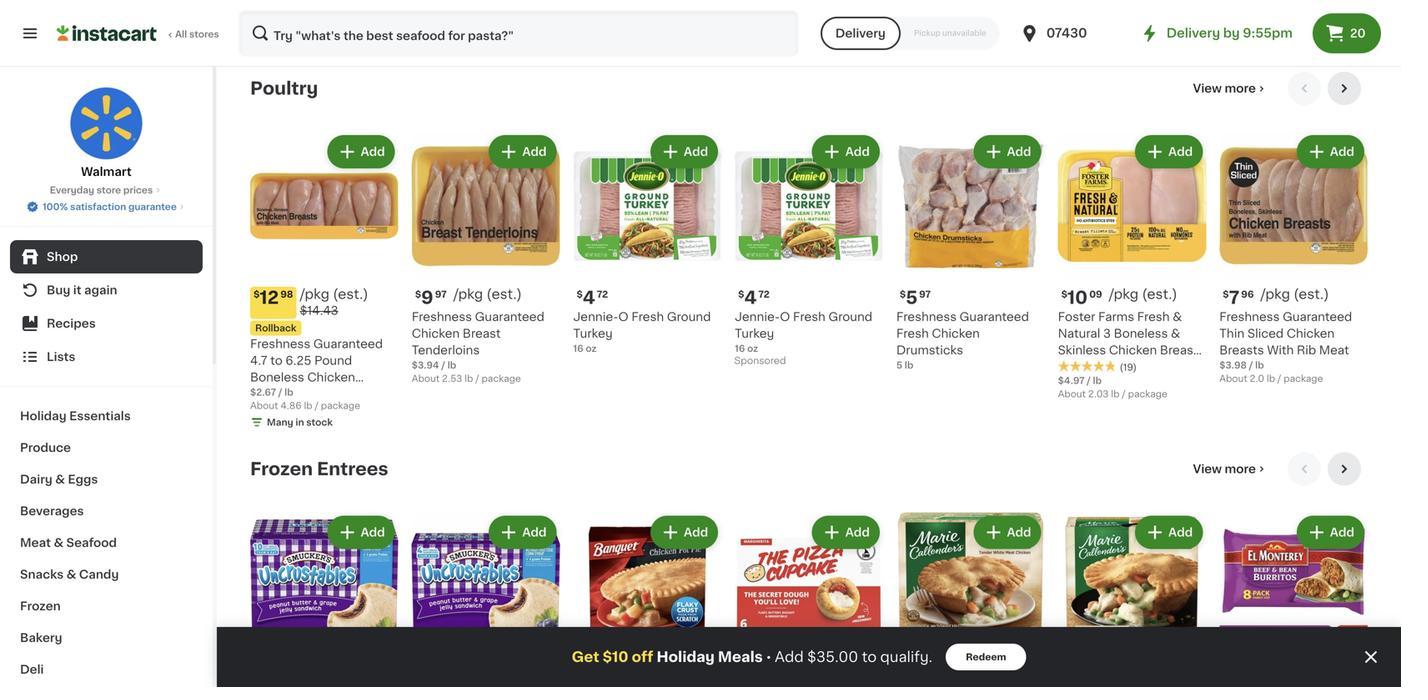 Task type: describe. For each thing, give the bounding box(es) containing it.
all
[[175, 30, 187, 39]]

item carousel region containing poultry
[[250, 72, 1368, 439]]

1 horizontal spatial stock
[[468, 2, 494, 11]]

98
[[281, 290, 293, 299]]

about inside $2.67 / lb about 4.86 lb / package
[[250, 401, 278, 410]]

& for eggs
[[55, 474, 65, 486]]

walmart logo image
[[70, 87, 143, 160]]

dairy & eggs link
[[10, 464, 203, 496]]

& down $10.09 per package (estimated) element
[[1173, 311, 1182, 323]]

freshness for to
[[250, 338, 311, 350]]

freshness for chicken
[[897, 311, 957, 323]]

4.7
[[250, 355, 267, 367]]

fillets
[[1058, 361, 1093, 373]]

produce link
[[10, 432, 203, 464]]

snacks
[[20, 569, 64, 581]]

get $10 off holiday meals • add $35.00 to qualify.
[[572, 650, 933, 665]]

$3.94
[[412, 361, 439, 370]]

meat & seafood link
[[10, 527, 203, 559]]

lists link
[[10, 340, 203, 374]]

96
[[1242, 290, 1254, 299]]

everyday store prices link
[[50, 184, 163, 197]]

/pkg for 7
[[1261, 288, 1291, 301]]

$ 10 09 /pkg (est.)
[[1062, 288, 1178, 307]]

lb right 2.53
[[465, 374, 473, 383]]

pack
[[339, 388, 368, 400]]

/pkg for 10
[[1109, 288, 1139, 301]]

chicken inside freshness guaranteed thin sliced chicken breasts with rib meat $3.98 / lb about 2.0 lb / package
[[1287, 328, 1335, 339]]

$4.97
[[1058, 376, 1085, 385]]

07430
[[1047, 27, 1088, 39]]

& for candy
[[66, 569, 76, 581]]

candy
[[79, 569, 119, 581]]

guarantee
[[128, 202, 177, 211]]

/ down tenderloins at the left of page
[[442, 361, 445, 370]]

0 horizontal spatial stock
[[306, 418, 333, 427]]

$10.09 per package (estimated) element
[[1058, 287, 1207, 309]]

1 oz from the left
[[748, 344, 758, 353]]

family
[[298, 388, 336, 400]]

$2.67
[[250, 388, 276, 397]]

0 horizontal spatial meat
[[20, 537, 51, 549]]

tenderloins
[[412, 344, 480, 356]]

$9.97 per package (estimated) element
[[412, 287, 560, 309]]

store
[[97, 186, 121, 195]]

dairy & eggs
[[20, 474, 98, 486]]

stores
[[189, 30, 219, 39]]

(est.) for 12
[[333, 288, 368, 301]]

eggs
[[68, 474, 98, 486]]

about inside freshness guaranteed chicken breast tenderloins $3.94 / lb about 2.53 lb / package
[[412, 374, 440, 383]]

to inside treatment tracker modal dialog
[[862, 650, 877, 665]]

guaranteed for freshness guaranteed fresh chicken drumsticks 5 lb
[[960, 311, 1029, 323]]

2 oz from the left
[[586, 344, 597, 353]]

100%
[[43, 202, 68, 211]]

package inside $4.97 / lb about 2.03 lb / package
[[1128, 390, 1168, 399]]

chicken inside freshness guaranteed fresh chicken drumsticks 5 lb
[[932, 328, 980, 339]]

product group containing 9
[[412, 132, 560, 385]]

again
[[84, 284, 117, 296]]

$10
[[603, 650, 629, 665]]

freshness guaranteed chicken breast tenderloins $3.94 / lb about 2.53 lb / package
[[412, 311, 545, 383]]

freshness guaranteed 4.7 to 6.25 pound boneless chicken breasts family pack
[[250, 338, 383, 400]]

package inside freshness guaranteed chicken breast tenderloins $3.94 / lb about 2.53 lb / package
[[482, 374, 521, 383]]

/pkg for 9
[[454, 288, 483, 301]]

$2.67 / lb about 4.86 lb / package
[[250, 388, 360, 410]]

foster farms fresh & natural 3 boneless & skinless chicken breast fillets
[[1058, 311, 1199, 373]]

view for poultry
[[1193, 83, 1222, 94]]

/ right 2.0
[[1278, 374, 1282, 383]]

2 jennie-o fresh ground turkey 16 oz from the left
[[574, 311, 711, 353]]

$ inside the $ 7 96 /pkg (est.)
[[1223, 290, 1229, 299]]

5 inside freshness guaranteed fresh chicken drumsticks 5 lb
[[897, 361, 903, 370]]

product group containing 12
[[250, 132, 399, 432]]

/pkg for 12
[[300, 288, 330, 301]]

produce
[[20, 442, 71, 454]]

fresh inside foster farms fresh & natural 3 boneless & skinless chicken breast fillets
[[1138, 311, 1170, 323]]

$2.98 element
[[897, 667, 1045, 687]]

1 o from the left
[[780, 311, 790, 323]]

more for frozen entrees
[[1225, 463, 1256, 475]]

$4.97 / lb about 2.03 lb / package
[[1058, 376, 1168, 399]]

07430 button
[[1020, 10, 1120, 57]]

freshness guaranteed fresh chicken drumsticks 5 lb
[[897, 311, 1029, 370]]

freshness guaranteed thin sliced chicken breasts with rib meat $3.98 / lb about 2.0 lb / package
[[1220, 311, 1353, 383]]

2 16 from the left
[[574, 344, 584, 353]]

redeem button
[[946, 644, 1027, 671]]

7
[[1229, 289, 1240, 307]]

1 16 from the left
[[735, 344, 745, 353]]

snacks & candy
[[20, 569, 119, 581]]

skinless
[[1058, 344, 1106, 356]]

get
[[572, 650, 600, 665]]

pound
[[315, 355, 352, 367]]

walmart
[[81, 166, 132, 178]]

item carousel region containing frozen entrees
[[250, 452, 1368, 687]]

2 horizontal spatial stock
[[630, 2, 656, 11]]

& for seafood
[[54, 537, 64, 549]]

lb up 2.0
[[1256, 361, 1265, 370]]

meals
[[718, 650, 763, 665]]

1 4 from the left
[[745, 289, 757, 307]]

1 jennie- from the left
[[735, 311, 780, 323]]

2 ground from the left
[[667, 311, 711, 323]]

1 ground from the left
[[829, 311, 873, 323]]

poultry
[[250, 80, 318, 97]]

foster
[[1058, 311, 1096, 323]]

many for second the many in stock button from right
[[429, 2, 455, 11]]

0 vertical spatial holiday
[[20, 410, 67, 422]]

boneless for 4.7
[[250, 372, 304, 383]]

$7.96 per package (estimated) element
[[1220, 287, 1368, 309]]

2 many in stock button from the left
[[574, 0, 722, 17]]

bakery link
[[10, 622, 203, 654]]

sponsored badge image
[[735, 357, 786, 366]]

product group containing 10
[[1058, 132, 1207, 401]]

(est.) for 10
[[1142, 288, 1178, 301]]

holiday essentials
[[20, 410, 131, 422]]

everyday store prices
[[50, 186, 153, 195]]

0 horizontal spatial in
[[296, 418, 304, 427]]

frozen link
[[10, 591, 203, 622]]

delivery for delivery by 9:55pm
[[1167, 27, 1221, 39]]

qualify.
[[881, 650, 933, 665]]

guaranteed for freshness guaranteed 4.7 to 6.25 pound boneless chicken breasts family pack
[[314, 338, 383, 350]]

all stores
[[175, 30, 219, 39]]

drumsticks
[[897, 345, 964, 356]]

lb up "2.03"
[[1093, 376, 1102, 385]]

deli
[[20, 664, 44, 676]]

100% satisfaction guarantee
[[43, 202, 177, 211]]

about inside $4.97 / lb about 2.03 lb / package
[[1058, 390, 1086, 399]]

meat inside freshness guaranteed thin sliced chicken breasts with rib meat $3.98 / lb about 2.0 lb / package
[[1320, 345, 1350, 356]]

20
[[1351, 28, 1366, 39]]

2 o from the left
[[619, 311, 629, 323]]

$ 7 96 /pkg (est.)
[[1223, 288, 1330, 307]]

breasts inside the freshness guaranteed 4.7 to 6.25 pound boneless chicken breasts family pack
[[250, 388, 295, 400]]

2 horizontal spatial in
[[619, 2, 627, 11]]

treatment tracker modal dialog
[[217, 627, 1402, 687]]

buy
[[47, 284, 70, 296]]

2.0
[[1250, 374, 1265, 383]]

12
[[260, 289, 279, 307]]

2 $ 4 72 from the left
[[577, 289, 608, 307]]

prices
[[123, 186, 153, 195]]

frozen for frozen
[[20, 601, 61, 612]]

guaranteed for freshness guaranteed thin sliced chicken breasts with rib meat $3.98 / lb about 2.0 lb / package
[[1283, 311, 1353, 323]]

6.25
[[286, 355, 312, 367]]

/ down family
[[315, 401, 319, 410]]



Task type: locate. For each thing, give the bounding box(es) containing it.
product group containing 5
[[897, 132, 1045, 372]]

it
[[73, 284, 81, 296]]

/ right $2.67
[[278, 388, 282, 397]]

4.86
[[281, 401, 302, 410]]

0 horizontal spatial jennie-
[[574, 311, 619, 323]]

0 vertical spatial frozen
[[250, 460, 313, 478]]

o
[[780, 311, 790, 323], [619, 311, 629, 323]]

everyday
[[50, 186, 94, 195]]

entrees
[[317, 460, 389, 478]]

holiday right off
[[657, 650, 715, 665]]

1 (est.) from the left
[[333, 288, 368, 301]]

0 vertical spatial item carousel region
[[250, 72, 1368, 439]]

more for poultry
[[1225, 83, 1256, 94]]

1 vertical spatial breast
[[1160, 344, 1199, 356]]

by
[[1224, 27, 1240, 39]]

0 horizontal spatial oz
[[586, 344, 597, 353]]

20 button
[[1313, 13, 1382, 53]]

/ up "2.03"
[[1087, 376, 1091, 385]]

0 horizontal spatial to
[[270, 355, 283, 367]]

guaranteed
[[475, 311, 545, 323], [960, 311, 1029, 323], [1283, 311, 1353, 323], [314, 338, 383, 350]]

Search field
[[240, 12, 797, 55]]

breasts inside freshness guaranteed thin sliced chicken breasts with rib meat $3.98 / lb about 2.0 lb / package
[[1220, 345, 1265, 356]]

/pkg right 9
[[454, 288, 483, 301]]

freshness down rollback
[[250, 338, 311, 350]]

view more for poultry
[[1193, 83, 1256, 94]]

meat & seafood
[[20, 537, 117, 549]]

boneless down the farms
[[1114, 328, 1168, 339]]

97 right 9
[[435, 290, 447, 299]]

5 $ from the left
[[577, 290, 583, 299]]

2 horizontal spatial many
[[590, 2, 617, 11]]

2 (est.) from the left
[[487, 288, 522, 301]]

view for frozen entrees
[[1193, 463, 1222, 475]]

1 horizontal spatial frozen
[[250, 460, 313, 478]]

& left "thin"
[[1171, 328, 1181, 339]]

0 horizontal spatial $ 4 72
[[577, 289, 608, 307]]

0 horizontal spatial breast
[[463, 328, 501, 339]]

many
[[429, 2, 455, 11], [590, 2, 617, 11], [267, 418, 293, 427]]

rollback
[[255, 324, 296, 333]]

1 horizontal spatial oz
[[748, 344, 758, 353]]

about down $3.98
[[1220, 374, 1248, 383]]

0 vertical spatial breasts
[[1220, 345, 1265, 356]]

meat right rib
[[1320, 345, 1350, 356]]

breast down $9.97 per package (estimated) element
[[463, 328, 501, 339]]

package right 2.53
[[482, 374, 521, 383]]

2 horizontal spatial many in stock
[[590, 2, 656, 11]]

view more button for poultry
[[1187, 72, 1275, 105]]

/pkg inside $ 12 98 /pkg (est.) $14.43
[[300, 288, 330, 301]]

walmart link
[[70, 87, 143, 180]]

(est.) inside '$ 10 09 /pkg (est.)'
[[1142, 288, 1178, 301]]

lb
[[448, 361, 457, 370], [905, 361, 914, 370], [1256, 361, 1265, 370], [465, 374, 473, 383], [1267, 374, 1276, 383], [1093, 376, 1102, 385], [285, 388, 293, 397], [1112, 390, 1120, 399], [304, 401, 313, 410]]

chicken inside the freshness guaranteed 4.7 to 6.25 pound boneless chicken breasts family pack
[[307, 372, 355, 383]]

freshness
[[412, 311, 472, 323], [897, 311, 957, 323], [1220, 311, 1280, 323], [250, 338, 311, 350]]

frozen
[[250, 460, 313, 478], [20, 601, 61, 612]]

(est.) inside the $ 7 96 /pkg (est.)
[[1294, 288, 1330, 301]]

1 view more from the top
[[1193, 83, 1256, 94]]

/pkg
[[300, 288, 330, 301], [454, 288, 483, 301], [1109, 288, 1139, 301], [1261, 288, 1291, 301]]

(est.) up foster farms fresh & natural 3 boneless & skinless chicken breast fillets
[[1142, 288, 1178, 301]]

$14.43
[[300, 305, 338, 316]]

guaranteed up pound
[[314, 338, 383, 350]]

0 horizontal spatial 16
[[574, 344, 584, 353]]

about down $3.94
[[412, 374, 440, 383]]

$35.00
[[808, 650, 859, 665]]

1 vertical spatial boneless
[[250, 372, 304, 383]]

oz
[[748, 344, 758, 353], [586, 344, 597, 353]]

1 horizontal spatial 4
[[745, 289, 757, 307]]

deli link
[[10, 654, 203, 686]]

recipes link
[[10, 307, 203, 340]]

1 vertical spatial breasts
[[250, 388, 295, 400]]

package down rib
[[1284, 374, 1324, 383]]

(est.) inside $ 9 97 /pkg (est.)
[[487, 288, 522, 301]]

0 vertical spatial view
[[1193, 83, 1222, 94]]

$3.98
[[1220, 361, 1247, 370]]

3 (est.) from the left
[[1142, 288, 1178, 301]]

holiday inside treatment tracker modal dialog
[[657, 650, 715, 665]]

97 for 5
[[920, 290, 931, 299]]

delivery by 9:55pm
[[1167, 27, 1293, 39]]

$ inside '$ 10 09 /pkg (est.)'
[[1062, 290, 1068, 299]]

2 4 from the left
[[583, 289, 595, 307]]

chicken up '(19)'
[[1109, 344, 1157, 356]]

$12.98 per package (estimated) original price: $14.43 element
[[250, 287, 399, 319]]

snacks & candy link
[[10, 559, 203, 591]]

meat up snacks
[[20, 537, 51, 549]]

& left 'candy'
[[66, 569, 76, 581]]

lb up 2.53
[[448, 361, 457, 370]]

lb right 2.0
[[1267, 374, 1276, 383]]

1 horizontal spatial $ 4 72
[[738, 289, 770, 307]]

1 many in stock button from the left
[[412, 0, 560, 17]]

1 vertical spatial holiday
[[657, 650, 715, 665]]

/ right "2.03"
[[1122, 390, 1126, 399]]

1 vertical spatial 5
[[897, 361, 903, 370]]

2 turkey from the left
[[574, 328, 613, 339]]

delivery button
[[821, 17, 901, 50]]

1 horizontal spatial turkey
[[735, 328, 775, 339]]

freshness inside the freshness guaranteed 4.7 to 6.25 pound boneless chicken breasts family pack
[[250, 338, 311, 350]]

1 horizontal spatial 5
[[906, 289, 918, 307]]

$ inside $ 5 97
[[900, 290, 906, 299]]

1 horizontal spatial boneless
[[1114, 328, 1168, 339]]

lists
[[47, 351, 75, 363]]

holiday essentials link
[[10, 400, 203, 432]]

0 horizontal spatial o
[[619, 311, 629, 323]]

buy it again link
[[10, 274, 203, 307]]

boneless inside foster farms fresh & natural 3 boneless & skinless chicken breast fillets
[[1114, 328, 1168, 339]]

★★★★★
[[1058, 361, 1117, 372], [1058, 361, 1117, 372]]

add
[[361, 146, 385, 158], [522, 146, 547, 158], [684, 146, 708, 158], [846, 146, 870, 158], [1007, 146, 1032, 158], [1169, 146, 1193, 158], [1331, 146, 1355, 158], [361, 527, 385, 538], [522, 527, 547, 538], [684, 527, 708, 538], [846, 527, 870, 538], [1007, 527, 1032, 538], [1169, 527, 1193, 538], [1331, 527, 1355, 538], [775, 650, 804, 665]]

boneless for fresh
[[1114, 328, 1168, 339]]

view more for frozen entrees
[[1193, 463, 1256, 475]]

lb right "2.03"
[[1112, 390, 1120, 399]]

(est.) inside $ 12 98 /pkg (est.) $14.43
[[333, 288, 368, 301]]

0 horizontal spatial turkey
[[574, 328, 613, 339]]

0 vertical spatial boneless
[[1114, 328, 1168, 339]]

boneless inside the freshness guaranteed 4.7 to 6.25 pound boneless chicken breasts family pack
[[250, 372, 304, 383]]

lb up 4.86
[[285, 388, 293, 397]]

fresh
[[793, 311, 826, 323], [1138, 311, 1170, 323], [632, 311, 664, 323], [897, 328, 929, 339]]

chicken up tenderloins at the left of page
[[412, 328, 460, 339]]

2 97 from the left
[[920, 290, 931, 299]]

chicken up drumsticks
[[932, 328, 980, 339]]

1 /pkg from the left
[[300, 288, 330, 301]]

1 vertical spatial view more button
[[1187, 452, 1275, 486]]

1 horizontal spatial jennie-o fresh ground turkey 16 oz
[[735, 311, 873, 353]]

/pkg inside $ 9 97 /pkg (est.)
[[454, 288, 483, 301]]

•
[[766, 651, 772, 664]]

guaranteed up drumsticks
[[960, 311, 1029, 323]]

0 horizontal spatial delivery
[[836, 28, 886, 39]]

add button
[[329, 137, 394, 167], [491, 137, 555, 167], [652, 137, 717, 167], [814, 137, 878, 167], [976, 137, 1040, 167], [1137, 137, 1202, 167], [1299, 137, 1363, 167], [329, 518, 394, 548], [491, 518, 555, 548], [652, 518, 717, 548], [814, 518, 878, 548], [976, 518, 1040, 548], [1137, 518, 1202, 548], [1299, 518, 1363, 548]]

/ up 2.0
[[1250, 361, 1253, 370]]

1 view more button from the top
[[1187, 72, 1275, 105]]

1 horizontal spatial 72
[[759, 290, 770, 299]]

2 $ from the left
[[415, 290, 421, 299]]

off
[[632, 650, 654, 665]]

97 inside $ 5 97
[[920, 290, 931, 299]]

0 vertical spatial view more
[[1193, 83, 1256, 94]]

1 horizontal spatial meat
[[1320, 345, 1350, 356]]

$ inside $ 9 97 /pkg (est.)
[[415, 290, 421, 299]]

chicken inside foster farms fresh & natural 3 boneless & skinless chicken breast fillets
[[1109, 344, 1157, 356]]

package down pack
[[321, 401, 360, 410]]

0 horizontal spatial boneless
[[250, 372, 304, 383]]

$ 9 97 /pkg (est.)
[[415, 288, 522, 307]]

product group
[[735, 0, 883, 31], [250, 132, 399, 432], [412, 132, 560, 385], [574, 132, 722, 355], [735, 132, 883, 370], [897, 132, 1045, 372], [1058, 132, 1207, 401], [1220, 132, 1368, 385], [250, 513, 399, 687], [412, 513, 560, 687], [574, 513, 722, 687], [735, 513, 883, 687], [897, 513, 1045, 687], [1058, 513, 1207, 687], [1220, 513, 1368, 687]]

freshness for breast
[[412, 311, 472, 323]]

to right 4.7
[[270, 355, 283, 367]]

1 turkey from the left
[[735, 328, 775, 339]]

(19)
[[1120, 363, 1137, 372]]

package inside $2.67 / lb about 4.86 lb / package
[[321, 401, 360, 410]]

view more button for frozen entrees
[[1187, 452, 1275, 486]]

7 $ from the left
[[1223, 290, 1229, 299]]

1 vertical spatial to
[[862, 650, 877, 665]]

1 horizontal spatial holiday
[[657, 650, 715, 665]]

3 /pkg from the left
[[1109, 288, 1139, 301]]

10
[[1068, 289, 1088, 307]]

frozen inside frozen link
[[20, 601, 61, 612]]

1 horizontal spatial to
[[862, 650, 877, 665]]

jennie-o fresh ground turkey 16 oz
[[735, 311, 873, 353], [574, 311, 711, 353]]

4 /pkg from the left
[[1261, 288, 1291, 301]]

1 view from the top
[[1193, 83, 1222, 94]]

many for first the many in stock button from right
[[590, 2, 617, 11]]

6 $ from the left
[[900, 290, 906, 299]]

09
[[1090, 290, 1103, 299]]

1 jennie-o fresh ground turkey 16 oz from the left
[[735, 311, 873, 353]]

freshness for sliced
[[1220, 311, 1280, 323]]

freshness down 96
[[1220, 311, 1280, 323]]

(est.) up $14.43
[[333, 288, 368, 301]]

1 97 from the left
[[435, 290, 447, 299]]

1 horizontal spatial many in stock button
[[574, 0, 722, 17]]

0 horizontal spatial breasts
[[250, 388, 295, 400]]

1 horizontal spatial delivery
[[1167, 27, 1221, 39]]

2 view from the top
[[1193, 463, 1222, 475]]

lb inside freshness guaranteed fresh chicken drumsticks 5 lb
[[905, 361, 914, 370]]

guaranteed inside freshness guaranteed fresh chicken drumsticks 5 lb
[[960, 311, 1029, 323]]

0 horizontal spatial 97
[[435, 290, 447, 299]]

& down beverages
[[54, 537, 64, 549]]

all stores link
[[57, 10, 220, 57]]

1 horizontal spatial ground
[[829, 311, 873, 323]]

(est.) for 9
[[487, 288, 522, 301]]

breast inside freshness guaranteed chicken breast tenderloins $3.94 / lb about 2.53 lb / package
[[463, 328, 501, 339]]

/pkg right 96
[[1261, 288, 1291, 301]]

0 horizontal spatial 72
[[597, 290, 608, 299]]

package inside freshness guaranteed thin sliced chicken breasts with rib meat $3.98 / lb about 2.0 lb / package
[[1284, 374, 1324, 383]]

2 72 from the left
[[597, 290, 608, 299]]

boneless
[[1114, 328, 1168, 339], [250, 372, 304, 383]]

guaranteed down $9.97 per package (estimated) element
[[475, 311, 545, 323]]

0 horizontal spatial holiday
[[20, 410, 67, 422]]

guaranteed inside freshness guaranteed thin sliced chicken breasts with rib meat $3.98 / lb about 2.0 lb / package
[[1283, 311, 1353, 323]]

buy it again
[[47, 284, 117, 296]]

delivery for delivery
[[836, 28, 886, 39]]

1 vertical spatial view
[[1193, 463, 1222, 475]]

1 vertical spatial view more
[[1193, 463, 1256, 475]]

1 horizontal spatial in
[[457, 2, 466, 11]]

package
[[482, 374, 521, 383], [1284, 374, 1324, 383], [1128, 390, 1168, 399], [321, 401, 360, 410]]

97 inside $ 9 97 /pkg (est.)
[[435, 290, 447, 299]]

many in stock inside product group
[[267, 418, 333, 427]]

4 $ from the left
[[1062, 290, 1068, 299]]

guaranteed down $7.96 per package (estimated) element
[[1283, 311, 1353, 323]]

/pkg inside '$ 10 09 /pkg (est.)'
[[1109, 288, 1139, 301]]

1 horizontal spatial many
[[429, 2, 455, 11]]

frozen for frozen entrees
[[250, 460, 313, 478]]

more
[[1225, 83, 1256, 94], [1225, 463, 1256, 475]]

to inside the freshness guaranteed 4.7 to 6.25 pound boneless chicken breasts family pack
[[270, 355, 283, 367]]

1 horizontal spatial jennie-
[[735, 311, 780, 323]]

many in stock button
[[412, 0, 560, 17], [574, 0, 722, 17]]

/pkg up $14.43
[[300, 288, 330, 301]]

dairy
[[20, 474, 52, 486]]

shop
[[47, 251, 78, 263]]

9
[[421, 289, 434, 307]]

97 for 9
[[435, 290, 447, 299]]

seafood
[[66, 537, 117, 549]]

in
[[457, 2, 466, 11], [619, 2, 627, 11], [296, 418, 304, 427]]

&
[[1173, 311, 1182, 323], [1171, 328, 1181, 339], [55, 474, 65, 486], [54, 537, 64, 549], [66, 569, 76, 581]]

view more button
[[1187, 72, 1275, 105], [1187, 452, 1275, 486]]

2 view more from the top
[[1193, 463, 1256, 475]]

freshness down 9
[[412, 311, 472, 323]]

3 $ from the left
[[738, 290, 745, 299]]

about down $4.97
[[1058, 390, 1086, 399]]

1 $ 4 72 from the left
[[738, 289, 770, 307]]

0 vertical spatial more
[[1225, 83, 1256, 94]]

guaranteed inside freshness guaranteed chicken breast tenderloins $3.94 / lb about 2.53 lb / package
[[475, 311, 545, 323]]

product group containing 7
[[1220, 132, 1368, 385]]

0 vertical spatial meat
[[1320, 345, 1350, 356]]

breasts up 4.86
[[250, 388, 295, 400]]

5 up drumsticks
[[906, 289, 918, 307]]

frozen up bakery at the left bottom of the page
[[20, 601, 61, 612]]

0 horizontal spatial 5
[[897, 361, 903, 370]]

to right $35.00
[[862, 650, 877, 665]]

many inside product group
[[267, 418, 293, 427]]

1 horizontal spatial o
[[780, 311, 790, 323]]

1 vertical spatial more
[[1225, 463, 1256, 475]]

satisfaction
[[70, 202, 126, 211]]

& left 'eggs'
[[55, 474, 65, 486]]

recipes
[[47, 318, 96, 330]]

/pkg inside the $ 7 96 /pkg (est.)
[[1261, 288, 1291, 301]]

97 up drumsticks
[[920, 290, 931, 299]]

boneless up $2.67
[[250, 372, 304, 383]]

/pkg up the farms
[[1109, 288, 1139, 301]]

add inside treatment tracker modal dialog
[[775, 650, 804, 665]]

freshness inside freshness guaranteed chicken breast tenderloins $3.94 / lb about 2.53 lb / package
[[412, 311, 472, 323]]

/ right 2.53
[[476, 374, 479, 383]]

0 horizontal spatial many in stock
[[267, 418, 333, 427]]

delivery inside "button"
[[836, 28, 886, 39]]

0 horizontal spatial jennie-o fresh ground turkey 16 oz
[[574, 311, 711, 353]]

1 horizontal spatial many in stock
[[429, 2, 494, 11]]

service type group
[[821, 17, 1000, 50]]

beverages
[[20, 506, 84, 517]]

9:55pm
[[1243, 27, 1293, 39]]

2 item carousel region from the top
[[250, 452, 1368, 687]]

2 view more button from the top
[[1187, 452, 1275, 486]]

guaranteed inside the freshness guaranteed 4.7 to 6.25 pound boneless chicken breasts family pack
[[314, 338, 383, 350]]

guaranteed for freshness guaranteed chicken breast tenderloins $3.94 / lb about 2.53 lb / package
[[475, 311, 545, 323]]

(est.) up rib
[[1294, 288, 1330, 301]]

farms
[[1099, 311, 1135, 323]]

lb down drumsticks
[[905, 361, 914, 370]]

0 vertical spatial breast
[[463, 328, 501, 339]]

fresh inside freshness guaranteed fresh chicken drumsticks 5 lb
[[897, 328, 929, 339]]

about inside freshness guaranteed thin sliced chicken breasts with rib meat $3.98 / lb about 2.0 lb / package
[[1220, 374, 1248, 383]]

about down $2.67
[[250, 401, 278, 410]]

breast inside foster farms fresh & natural 3 boneless & skinless chicken breast fillets
[[1160, 344, 1199, 356]]

1 vertical spatial meat
[[20, 537, 51, 549]]

chicken up rib
[[1287, 328, 1335, 339]]

1 vertical spatial frozen
[[20, 601, 61, 612]]

breasts
[[1220, 345, 1265, 356], [250, 388, 295, 400]]

1 vertical spatial item carousel region
[[250, 452, 1368, 687]]

1 horizontal spatial 97
[[920, 290, 931, 299]]

2 jennie- from the left
[[574, 311, 619, 323]]

$ 5 97
[[900, 289, 931, 307]]

0 vertical spatial view more button
[[1187, 72, 1275, 105]]

0 horizontal spatial frozen
[[20, 601, 61, 612]]

many in stock
[[429, 2, 494, 11], [590, 2, 656, 11], [267, 418, 333, 427]]

frozen entrees
[[250, 460, 389, 478]]

breast down $10.09 per package (estimated) element
[[1160, 344, 1199, 356]]

rib
[[1297, 345, 1317, 356]]

0 vertical spatial 5
[[906, 289, 918, 307]]

2 /pkg from the left
[[454, 288, 483, 301]]

chicken
[[412, 328, 460, 339], [932, 328, 980, 339], [1287, 328, 1335, 339], [1109, 344, 1157, 356], [307, 372, 355, 383]]

item carousel region
[[250, 72, 1368, 439], [250, 452, 1368, 687]]

package down '(19)'
[[1128, 390, 1168, 399]]

frozen down 4.86
[[250, 460, 313, 478]]

1 horizontal spatial 16
[[735, 344, 745, 353]]

$ inside $ 12 98 /pkg (est.) $14.43
[[254, 290, 260, 299]]

0 horizontal spatial many in stock button
[[412, 0, 560, 17]]

0 horizontal spatial 4
[[583, 289, 595, 307]]

redeem
[[966, 653, 1007, 662]]

many in stock for first the many in stock button from right
[[590, 2, 656, 11]]

view
[[1193, 83, 1222, 94], [1193, 463, 1222, 475]]

0 horizontal spatial ground
[[667, 311, 711, 323]]

many in stock for second the many in stock button from right
[[429, 2, 494, 11]]

$ 12 98 /pkg (est.) $14.43
[[254, 288, 368, 316]]

lb down family
[[304, 401, 313, 410]]

None search field
[[239, 10, 799, 57]]

freshness inside freshness guaranteed thin sliced chicken breasts with rib meat $3.98 / lb about 2.0 lb / package
[[1220, 311, 1280, 323]]

freshness down $ 5 97
[[897, 311, 957, 323]]

holiday up the produce
[[20, 410, 67, 422]]

5 down drumsticks
[[897, 361, 903, 370]]

freshness inside freshness guaranteed fresh chicken drumsticks 5 lb
[[897, 311, 957, 323]]

(est.) up freshness guaranteed chicken breast tenderloins $3.94 / lb about 2.53 lb / package
[[487, 288, 522, 301]]

jennie-
[[735, 311, 780, 323], [574, 311, 619, 323]]

0 vertical spatial to
[[270, 355, 283, 367]]

shop link
[[10, 240, 203, 274]]

(est.) for 7
[[1294, 288, 1330, 301]]

1 more from the top
[[1225, 83, 1256, 94]]

1 horizontal spatial breast
[[1160, 344, 1199, 356]]

1 item carousel region from the top
[[250, 72, 1368, 439]]

2 more from the top
[[1225, 463, 1256, 475]]

1 $ from the left
[[254, 290, 260, 299]]

0 horizontal spatial many
[[267, 418, 293, 427]]

delivery by 9:55pm link
[[1140, 23, 1293, 43]]

ground
[[829, 311, 873, 323], [667, 311, 711, 323]]

instacart logo image
[[57, 23, 157, 43]]

$
[[254, 290, 260, 299], [415, 290, 421, 299], [738, 290, 745, 299], [1062, 290, 1068, 299], [577, 290, 583, 299], [900, 290, 906, 299], [1223, 290, 1229, 299]]

1 horizontal spatial breasts
[[1220, 345, 1265, 356]]

2.03
[[1089, 390, 1109, 399]]

1 72 from the left
[[759, 290, 770, 299]]

chicken inside freshness guaranteed chicken breast tenderloins $3.94 / lb about 2.53 lb / package
[[412, 328, 460, 339]]

2.53
[[442, 374, 462, 383]]

4 (est.) from the left
[[1294, 288, 1330, 301]]

view more
[[1193, 83, 1256, 94], [1193, 463, 1256, 475]]

breasts up $3.98
[[1220, 345, 1265, 356]]

chicken down pound
[[307, 372, 355, 383]]



Task type: vqa. For each thing, say whether or not it's contained in the screenshot.
'LIQUOR,'
no



